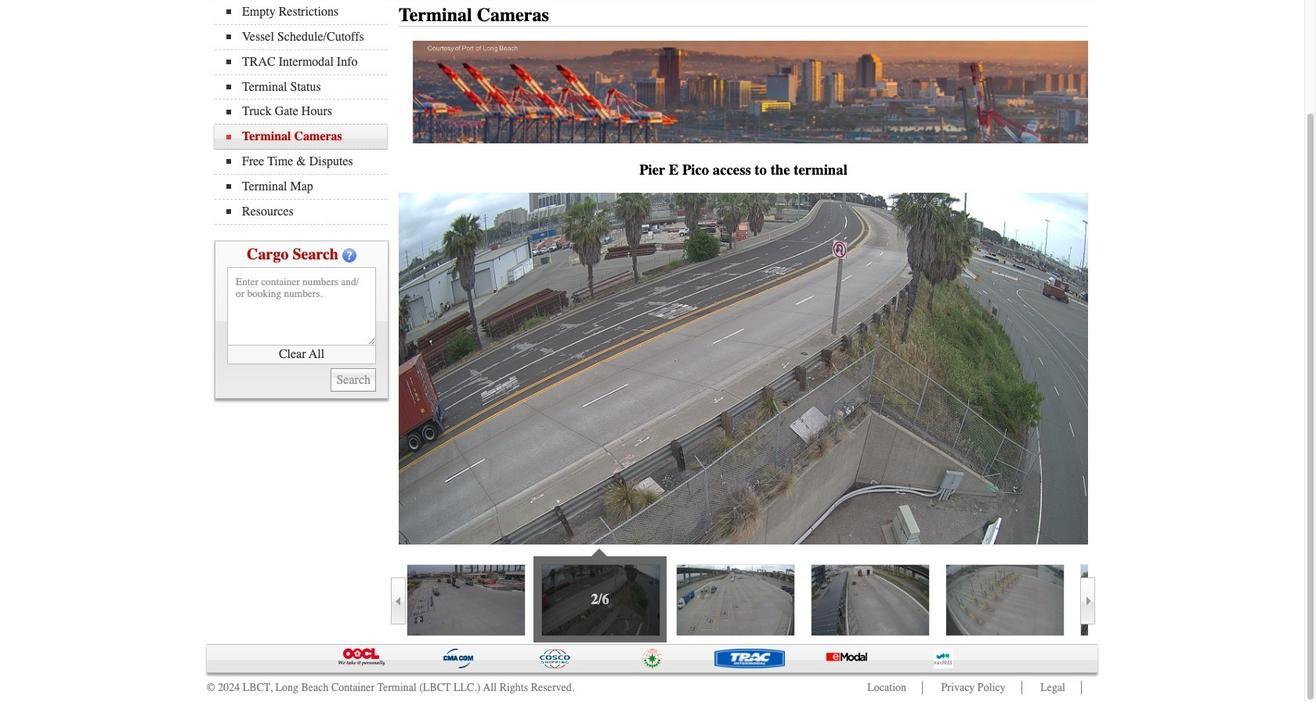 Task type: locate. For each thing, give the bounding box(es) containing it.
None submit
[[331, 368, 376, 392]]

Enter container numbers and/ or booking numbers.  text field
[[227, 267, 376, 345]]

menu bar
[[215, 0, 395, 225]]



Task type: vqa. For each thing, say whether or not it's contained in the screenshot.
TAB LIST on the top left
no



